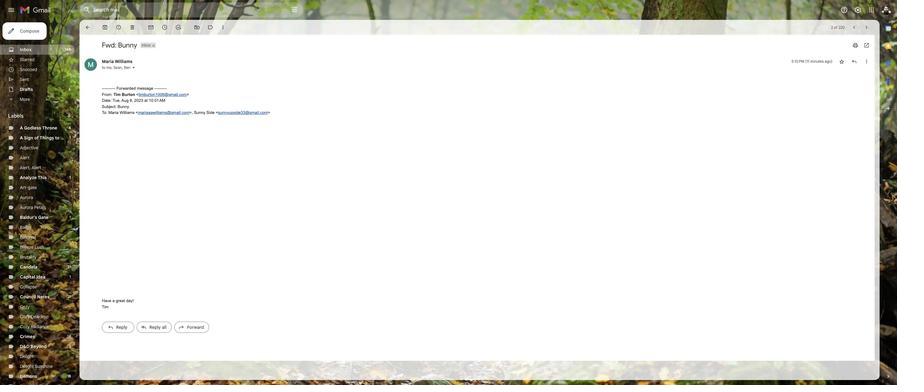 Task type: locate. For each thing, give the bounding box(es) containing it.
breeze
[[20, 245, 34, 250]]

tim inside ---------- forwarded message --------- from: tim burton < timburton1006@gmail.com > date: tue, aug 8, 2023 at 10:01 am subject: bunny to: maria williams < mariaaawilliams@gmail.com >, sunny side < sunnyupside33@gmail.com >
[[114, 92, 121, 97]]

cozy radiance
[[20, 324, 49, 330]]

reply inside "link"
[[150, 325, 161, 330]]

0 horizontal spatial alert
[[20, 155, 29, 161]]

baldur's gate link
[[20, 215, 48, 220]]

message
[[137, 86, 153, 91]]

compose
[[20, 28, 39, 34]]

betrayal
[[20, 235, 36, 240]]

mark as unread image
[[148, 24, 154, 30]]

cozy
[[20, 304, 30, 310], [20, 314, 30, 320], [20, 324, 30, 330]]

2 reply from the left
[[150, 325, 161, 330]]

alert, alert
[[20, 165, 41, 171]]

alert up "analyze this"
[[32, 165, 41, 171]]

tim up tue, on the left top of page
[[114, 92, 121, 97]]

delight sunshine
[[20, 364, 53, 370]]

1 vertical spatial a
[[20, 135, 23, 141]]

williams up ben
[[115, 59, 133, 64]]

1 vertical spatial tim
[[102, 305, 109, 309]]

3 cozy from the top
[[20, 324, 30, 330]]

reply down have a great day! tim
[[116, 325, 128, 330]]

breeze lush link
[[20, 245, 44, 250]]

cozy for cozy dewdrop
[[20, 314, 30, 320]]

1 a from the top
[[20, 125, 23, 131]]

0 vertical spatial of
[[835, 25, 838, 30]]

reply left all in the bottom left of the page
[[150, 325, 161, 330]]

7 - from the left
[[110, 86, 111, 91]]

< down 2023
[[136, 110, 138, 115]]

1 vertical spatial cozy
[[20, 314, 30, 320]]

220
[[839, 25, 846, 30]]

1 delight from the top
[[20, 354, 34, 360]]

1 vertical spatial 21
[[68, 295, 71, 299]]

1 vertical spatial >
[[268, 110, 270, 115]]

1 vertical spatial williams
[[120, 110, 135, 115]]

to left me
[[102, 65, 105, 70]]

inbox up starred link
[[20, 47, 32, 53]]

of right 2
[[835, 25, 838, 30]]

---------- forwarded message --------- from: tim burton < timburton1006@gmail.com > date: tue, aug 8, 2023 at 10:01 am subject: bunny to: maria williams < mariaaawilliams@gmail.com >, sunny side < sunnyupside33@gmail.com >
[[102, 86, 270, 115]]

snoozed link
[[20, 67, 37, 72]]

4 1 from the top
[[69, 275, 71, 279]]

bunny inside ---------- forwarded message --------- from: tim burton < timburton1006@gmail.com > date: tue, aug 8, 2023 at 10:01 am subject: bunny to: maria williams < mariaaawilliams@gmail.com >, sunny side < sunnyupside33@gmail.com >
[[118, 104, 129, 109]]

council notes
[[20, 294, 50, 300]]

to
[[102, 65, 105, 70], [55, 135, 59, 141]]

a
[[20, 125, 23, 131], [20, 135, 23, 141]]

0 vertical spatial maria
[[102, 59, 114, 64]]

inbox for inbox link
[[20, 47, 32, 53]]

advanced search options image
[[289, 3, 301, 16]]

19 - from the left
[[165, 86, 167, 91]]

1 1 from the top
[[69, 136, 71, 140]]

labels
[[8, 113, 24, 119]]

have
[[102, 299, 111, 303]]

main menu image
[[7, 6, 15, 14]]

maria williams
[[102, 59, 133, 64]]

inbox inside labels navigation
[[20, 47, 32, 53]]

sean
[[114, 65, 122, 70]]

12 - from the left
[[156, 86, 157, 91]]

0 horizontal spatial of
[[34, 135, 39, 141]]

1 horizontal spatial >
[[268, 110, 270, 115]]

candela
[[20, 265, 37, 270]]

day!
[[126, 299, 134, 303]]

-
[[102, 86, 103, 91], [103, 86, 105, 91], [105, 86, 106, 91], [106, 86, 107, 91], [107, 86, 109, 91], [109, 86, 110, 91], [110, 86, 111, 91], [111, 86, 113, 91], [113, 86, 114, 91], [114, 86, 115, 91], [155, 86, 156, 91], [156, 86, 157, 91], [157, 86, 159, 91], [159, 86, 160, 91], [160, 86, 161, 91], [161, 86, 163, 91], [163, 86, 164, 91], [164, 86, 165, 91], [165, 86, 167, 91]]

d&d beyond link
[[20, 344, 47, 350]]

<
[[136, 92, 139, 97], [136, 110, 138, 115], [216, 110, 218, 115]]

maria
[[102, 59, 114, 64], [108, 110, 119, 115]]

alert,
[[20, 165, 31, 171]]

to inside labels navigation
[[55, 135, 59, 141]]

delight
[[20, 354, 34, 360], [20, 364, 34, 370]]

a left "sign"
[[20, 135, 23, 141]]

1 aurora from the top
[[20, 195, 33, 201]]

a for a godless throne
[[20, 125, 23, 131]]

to me , sean , ben
[[102, 65, 131, 70]]

analyze this link
[[20, 175, 47, 181]]

cozy radiance link
[[20, 324, 49, 330]]

ago)
[[825, 59, 833, 64]]

1 vertical spatial delight
[[20, 364, 34, 370]]

more button
[[0, 95, 75, 104]]

< up 2023
[[136, 92, 139, 97]]

demons
[[20, 374, 37, 380]]

0 vertical spatial alert
[[20, 155, 29, 161]]

0 vertical spatial 21
[[68, 265, 71, 270]]

delight down d&d
[[20, 354, 34, 360]]

0 vertical spatial delight
[[20, 354, 34, 360]]

d&d
[[20, 344, 30, 350]]

4
[[69, 126, 71, 130]]

3 1 from the top
[[69, 215, 71, 220]]

2023
[[134, 98, 143, 103]]

1 right gate
[[69, 215, 71, 220]]

bunny down aug
[[118, 104, 129, 109]]

minutes
[[811, 59, 824, 64]]

more
[[20, 97, 30, 102]]

1 horizontal spatial inbox
[[142, 43, 151, 48]]

0 vertical spatial a
[[20, 125, 23, 131]]

williams inside ---------- forwarded message --------- from: tim burton < timburton1006@gmail.com > date: tue, aug 8, 2023 at 10:01 am subject: bunny to: maria williams < mariaaawilliams@gmail.com >, sunny side < sunnyupside33@gmail.com >
[[120, 110, 135, 115]]

inbox inside 'inbox' button
[[142, 43, 151, 48]]

adjective link
[[20, 145, 38, 151]]

forward
[[187, 325, 204, 330]]

2 aurora from the top
[[20, 205, 33, 210]]

snooze image
[[162, 24, 168, 30]]

16 - from the left
[[161, 86, 163, 91]]

inbox
[[142, 43, 151, 48], [20, 47, 32, 53]]

reply for reply
[[116, 325, 128, 330]]

a for a sign of things to come
[[20, 135, 23, 141]]

6 - from the left
[[109, 86, 110, 91]]

alert up the alert,
[[20, 155, 29, 161]]

2 a from the top
[[20, 135, 23, 141]]

2
[[832, 25, 834, 30]]

williams down aug
[[120, 110, 135, 115]]

1 down the 4
[[69, 136, 71, 140]]

2 , from the left
[[122, 65, 123, 70]]

add to tasks image
[[175, 24, 182, 30]]

maria up me
[[102, 59, 114, 64]]

not starred image
[[839, 58, 846, 65]]

petals
[[34, 205, 46, 210]]

of right "sign"
[[34, 135, 39, 141]]

aurora for aurora link
[[20, 195, 33, 201]]

idea
[[36, 275, 45, 280]]

1 vertical spatial aurora
[[20, 205, 33, 210]]

reply all
[[150, 325, 167, 330]]

, left sean on the top left of page
[[112, 65, 113, 70]]

>
[[187, 92, 189, 97], [268, 110, 270, 115]]

analyze
[[20, 175, 37, 181]]

tab list
[[880, 20, 898, 363]]

cozy down cozy link
[[20, 314, 30, 320]]

1 right idea
[[69, 275, 71, 279]]

Search mail text field
[[93, 7, 274, 13]]

0 vertical spatial cozy
[[20, 304, 30, 310]]

1 right this
[[69, 175, 71, 180]]

1 vertical spatial of
[[34, 135, 39, 141]]

2 cozy from the top
[[20, 314, 30, 320]]

1 vertical spatial to
[[55, 135, 59, 141]]

back to inbox image
[[85, 24, 91, 30]]

1 , from the left
[[112, 65, 113, 70]]

aurora
[[20, 195, 33, 201], [20, 205, 33, 210]]

capital
[[20, 275, 35, 280]]

support image
[[841, 6, 849, 14]]

2 1 from the top
[[69, 175, 71, 180]]

1 vertical spatial bunny
[[118, 104, 129, 109]]

0 vertical spatial aurora
[[20, 195, 33, 201]]

forwarded
[[117, 86, 136, 91]]

1 cozy from the top
[[20, 304, 30, 310]]

18 - from the left
[[164, 86, 165, 91]]

labels heading
[[8, 113, 66, 119]]

cozy link
[[20, 304, 30, 310]]

0 horizontal spatial to
[[55, 135, 59, 141]]

2 21 from the top
[[68, 295, 71, 299]]

mariaaawilliams@gmail.com link
[[138, 110, 190, 115]]

1 21 from the top
[[68, 265, 71, 270]]

1 vertical spatial maria
[[108, 110, 119, 115]]

tim
[[114, 92, 121, 97], [102, 305, 109, 309]]

demons link
[[20, 374, 37, 380]]

sunshine
[[35, 364, 53, 370]]

aurora down aurora link
[[20, 205, 33, 210]]

bunny left 'inbox' button
[[118, 41, 137, 49]]

a godless throne
[[20, 125, 57, 131]]

, left ben
[[122, 65, 123, 70]]

17 - from the left
[[163, 86, 164, 91]]

cozy up crimes link
[[20, 324, 30, 330]]

21
[[68, 265, 71, 270], [68, 295, 71, 299]]

2 delight from the top
[[20, 364, 34, 370]]

10:01 am
[[149, 98, 165, 103]]

1 horizontal spatial ,
[[122, 65, 123, 70]]

gmail image
[[20, 4, 54, 16]]

a godless throne link
[[20, 125, 57, 131]]

1 horizontal spatial of
[[835, 25, 838, 30]]

inbox down mark as unread icon on the top left
[[142, 43, 151, 48]]

1 vertical spatial alert
[[32, 165, 41, 171]]

0 vertical spatial >
[[187, 92, 189, 97]]

0 horizontal spatial reply
[[116, 325, 128, 330]]

maria down subject: on the top left
[[108, 110, 119, 115]]

to left come at the top of page
[[55, 135, 59, 141]]

maria inside ---------- forwarded message --------- from: tim burton < timburton1006@gmail.com > date: tue, aug 8, 2023 at 10:01 am subject: bunny to: maria williams < mariaaawilliams@gmail.com >, sunny side < sunnyupside33@gmail.com >
[[108, 110, 119, 115]]

d&d beyond
[[20, 344, 47, 350]]

1 horizontal spatial tim
[[114, 92, 121, 97]]

9 - from the left
[[113, 86, 114, 91]]

0 horizontal spatial inbox
[[20, 47, 32, 53]]

a left godless
[[20, 125, 23, 131]]

2 vertical spatial cozy
[[20, 324, 30, 330]]

tim down have
[[102, 305, 109, 309]]

reply
[[116, 325, 128, 330], [150, 325, 161, 330]]

10 - from the left
[[114, 86, 115, 91]]

6
[[69, 87, 71, 92]]

art-gate
[[20, 185, 37, 191]]

None search field
[[80, 2, 303, 17]]

older image
[[864, 24, 870, 30]]

newer image
[[852, 24, 858, 30]]

0 vertical spatial tim
[[114, 92, 121, 97]]

notes
[[37, 294, 50, 300]]

williams
[[115, 59, 133, 64], [120, 110, 135, 115]]

21 for candela
[[68, 265, 71, 270]]

cozy down council
[[20, 304, 30, 310]]

side
[[207, 110, 215, 115]]

aurora down art-gate
[[20, 195, 33, 201]]

gate
[[38, 215, 48, 220]]

cozy dewdrop link
[[20, 314, 49, 320]]

subject:
[[102, 104, 117, 109]]

sent link
[[20, 77, 29, 82]]

1 horizontal spatial reply
[[150, 325, 161, 330]]

0 horizontal spatial tim
[[102, 305, 109, 309]]

settings image
[[855, 6, 862, 14]]

0 vertical spatial to
[[102, 65, 105, 70]]

1 horizontal spatial to
[[102, 65, 105, 70]]

0 horizontal spatial ,
[[112, 65, 113, 70]]

aurora petals
[[20, 205, 46, 210]]

delight for delight sunshine
[[20, 364, 34, 370]]

a sign of things to come link
[[20, 135, 73, 141]]

of inside labels navigation
[[34, 135, 39, 141]]

3
[[69, 344, 71, 349]]

drafts
[[20, 87, 33, 92]]

2 of 220
[[832, 25, 846, 30]]

delight down delight link
[[20, 364, 34, 370]]

1 reply from the left
[[116, 325, 128, 330]]



Task type: vqa. For each thing, say whether or not it's contained in the screenshot.
"Social"
no



Task type: describe. For each thing, give the bounding box(es) containing it.
alert link
[[20, 155, 29, 161]]

starred
[[20, 57, 35, 62]]

capital idea
[[20, 275, 45, 280]]

search mail image
[[81, 4, 93, 16]]

5 - from the left
[[107, 86, 109, 91]]

starred link
[[20, 57, 35, 62]]

14
[[67, 335, 71, 339]]

collapse link
[[20, 284, 37, 290]]

this
[[38, 175, 47, 181]]

archive image
[[102, 24, 108, 30]]

me
[[106, 65, 112, 70]]

aug
[[122, 98, 129, 103]]

come
[[60, 135, 73, 141]]

cozy dewdrop
[[20, 314, 49, 320]]

labels navigation
[[0, 20, 80, 386]]

alert, alert link
[[20, 165, 41, 171]]

11 - from the left
[[155, 86, 156, 91]]

more image
[[220, 24, 226, 30]]

mariaaawilliams@gmail.com
[[138, 110, 190, 115]]

crimes
[[20, 334, 35, 340]]

great
[[116, 299, 125, 303]]

baldur's
[[20, 215, 37, 220]]

aurora petals link
[[20, 205, 46, 210]]

radiance
[[31, 324, 49, 330]]

tue,
[[113, 98, 121, 103]]

at
[[144, 98, 148, 103]]

1 for a sign of things to come
[[69, 136, 71, 140]]

adjective
[[20, 145, 38, 151]]

2 - from the left
[[103, 86, 105, 91]]

show details image
[[132, 66, 136, 70]]

breeze lush
[[20, 245, 44, 250]]

betrayal link
[[20, 235, 36, 240]]

capital idea link
[[20, 275, 45, 280]]

council notes link
[[20, 294, 50, 300]]

15 - from the left
[[160, 86, 161, 91]]

things
[[40, 135, 54, 141]]

collapse
[[20, 284, 37, 290]]

8 - from the left
[[111, 86, 113, 91]]

inbox button
[[140, 43, 152, 48]]

14 - from the left
[[159, 86, 160, 91]]

5:10 pm (11 minutes ago)
[[792, 59, 833, 64]]

dewdrop
[[31, 314, 49, 320]]

labels image
[[208, 24, 214, 30]]

snoozed
[[20, 67, 37, 72]]

move to image
[[194, 24, 200, 30]]

0 vertical spatial bunny
[[118, 41, 137, 49]]

report spam image
[[116, 24, 122, 30]]

1 - from the left
[[102, 86, 103, 91]]

council
[[20, 294, 36, 300]]

delight link
[[20, 354, 34, 360]]

reply all link
[[137, 322, 172, 333]]

8,
[[130, 98, 133, 103]]

beyond
[[31, 344, 47, 350]]

ballsy link
[[20, 225, 31, 230]]

aurora for aurora petals
[[20, 205, 33, 210]]

art-
[[20, 185, 28, 191]]

fwd: bunny
[[102, 41, 137, 49]]

candela link
[[20, 265, 37, 270]]

5:10 pm (11 minutes ago) cell
[[792, 58, 833, 65]]

1 for analyze this
[[69, 175, 71, 180]]

4 - from the left
[[106, 86, 107, 91]]

gate
[[28, 185, 37, 191]]

< right side
[[216, 110, 218, 115]]

all
[[162, 325, 167, 330]]

from:
[[102, 92, 113, 97]]

inbox for 'inbox' button
[[142, 43, 151, 48]]

sunnyupside33@gmail.com link
[[218, 110, 268, 115]]

have a great day! tim
[[102, 299, 134, 309]]

sent
[[20, 77, 29, 82]]

21 for council notes
[[68, 295, 71, 299]]

0 vertical spatial williams
[[115, 59, 133, 64]]

delight sunshine link
[[20, 364, 53, 370]]

crimes link
[[20, 334, 35, 340]]

0 horizontal spatial >
[[187, 92, 189, 97]]

reply for reply all
[[150, 325, 161, 330]]

1 for capital idea
[[69, 275, 71, 279]]

sunnyupside33@gmail.com
[[218, 110, 268, 115]]

baldur's gate
[[20, 215, 48, 220]]

1 horizontal spatial alert
[[32, 165, 41, 171]]

date:
[[102, 98, 112, 103]]

sign
[[24, 135, 33, 141]]

ballsy
[[20, 225, 31, 230]]

13 - from the left
[[157, 86, 159, 91]]

art-gate link
[[20, 185, 37, 191]]

cozy for cozy link
[[20, 304, 30, 310]]

to:
[[102, 110, 107, 115]]

tim inside have a great day! tim
[[102, 305, 109, 309]]

a
[[113, 299, 115, 303]]

delete image
[[129, 24, 136, 30]]

1 for baldur's gate
[[69, 215, 71, 220]]

delight for delight link
[[20, 354, 34, 360]]

aurora link
[[20, 195, 33, 201]]

a sign of things to come
[[20, 135, 73, 141]]

throne
[[42, 125, 57, 131]]

cozy for cozy radiance
[[20, 324, 30, 330]]

ben
[[124, 65, 131, 70]]

analyze this
[[20, 175, 47, 181]]

Not starred checkbox
[[839, 58, 846, 65]]

3 - from the left
[[105, 86, 106, 91]]

5:10 pm
[[792, 59, 805, 64]]

reply link
[[102, 322, 134, 333]]

18
[[67, 374, 71, 379]]

timburton1006@gmail.com
[[139, 92, 187, 97]]

compose button
[[2, 22, 47, 40]]



